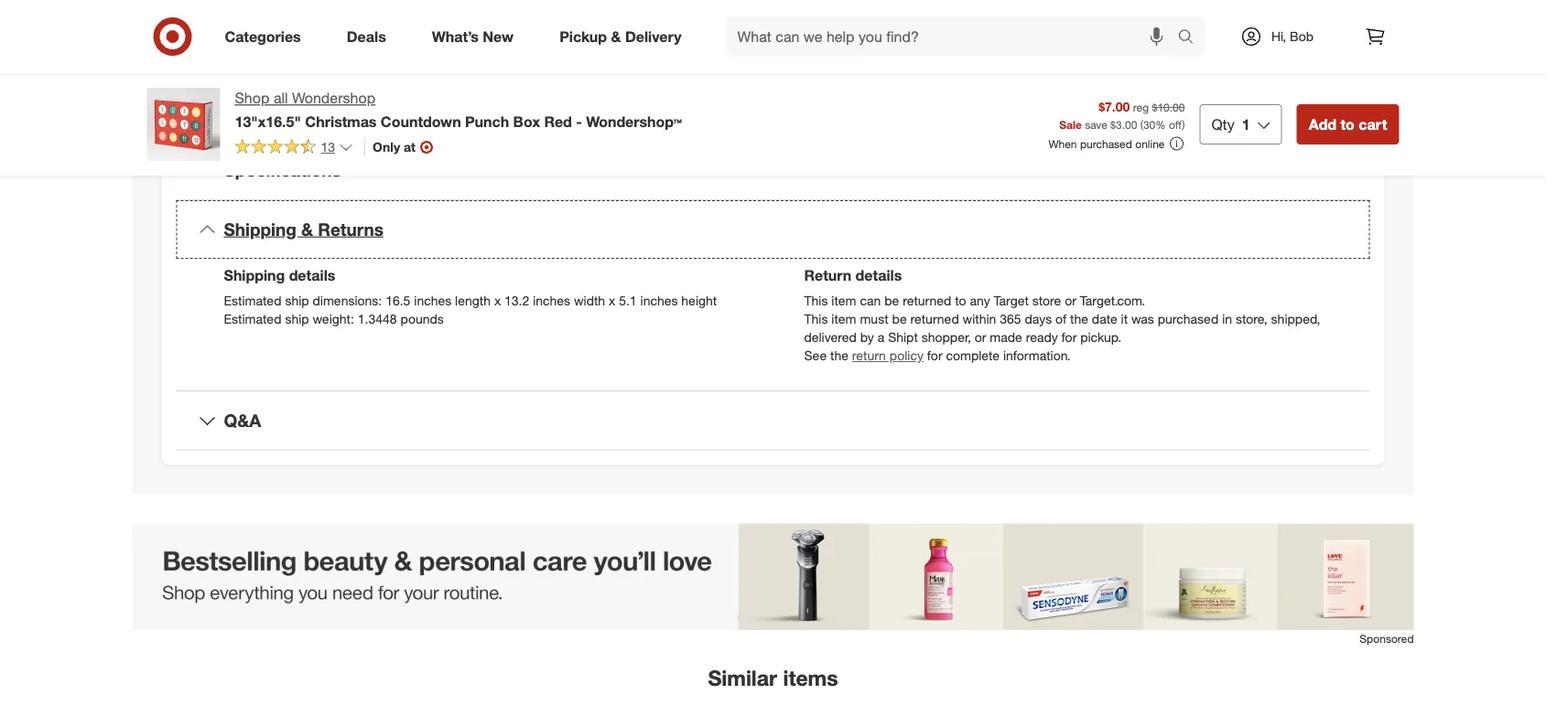 Task type: vqa. For each thing, say whether or not it's contained in the screenshot.
left inches
yes



Task type: describe. For each thing, give the bounding box(es) containing it.
search
[[1170, 29, 1214, 47]]

13
[[321, 139, 335, 155]]

shipped,
[[1271, 311, 1321, 327]]

qty 1
[[1212, 115, 1250, 133]]

q&a button
[[176, 392, 1370, 450]]

shopper,
[[922, 330, 971, 346]]

complete
[[946, 348, 1000, 364]]

13.2
[[504, 293, 529, 309]]

categories link
[[209, 16, 324, 57]]

new
[[483, 28, 514, 45]]

1.3448
[[358, 311, 397, 327]]

13 link
[[235, 138, 353, 159]]

to inside return details this item can be returned to any target store or target.com. this item must be returned within 365 days of the date it was purchased in store, shipped, delivered by a shipt shopper, or made ready for pickup. see the return policy for complete information.
[[955, 293, 966, 309]]

information.
[[1003, 348, 1071, 364]]

purchased inside return details this item can be returned to any target store or target.com. this item must be returned within 365 days of the date it was purchased in store, shipped, delivered by a shipt shopper, or made ready for pickup. see the return policy for complete information.
[[1158, 311, 1219, 327]]

it
[[1121, 311, 1128, 327]]

within
[[963, 311, 996, 327]]

was
[[1132, 311, 1154, 327]]

shipping & returns button
[[176, 201, 1370, 259]]

& for shipping
[[301, 219, 313, 240]]

deals link
[[331, 16, 409, 57]]

about
[[697, 26, 757, 52]]

hi,
[[1272, 28, 1287, 44]]

only
[[373, 139, 400, 155]]

off
[[1169, 118, 1182, 131]]

365
[[1000, 311, 1021, 327]]

about this item
[[697, 26, 849, 52]]

delivery
[[625, 28, 682, 45]]

pickup
[[560, 28, 607, 45]]

target
[[994, 293, 1029, 309]]

similar items region
[[132, 524, 1414, 706]]

2 inches from the left
[[533, 293, 570, 309]]

weight:
[[313, 311, 354, 327]]

ready
[[1026, 330, 1058, 346]]

pickup.
[[1080, 330, 1122, 346]]

add
[[1309, 115, 1337, 133]]

similar items
[[708, 665, 838, 691]]

pounds
[[401, 311, 444, 327]]

box
[[513, 112, 540, 130]]

$7.00 reg $10.00 sale save $ 3.00 ( 30 % off )
[[1059, 98, 1185, 131]]

13"x16.5"
[[235, 112, 301, 130]]

this
[[763, 26, 800, 52]]

qty
[[1212, 115, 1235, 133]]

a
[[878, 330, 885, 346]]

30
[[1143, 118, 1156, 131]]

all
[[274, 89, 288, 107]]

1 horizontal spatial for
[[1062, 330, 1077, 346]]

image of 13"x16.5" christmas countdown punch box red - wondershop™ image
[[147, 88, 220, 161]]

1 inches from the left
[[414, 293, 452, 309]]

what's new
[[432, 28, 514, 45]]

length
[[455, 293, 491, 309]]

1
[[1242, 115, 1250, 133]]

any
[[970, 293, 990, 309]]

when
[[1049, 137, 1077, 151]]

)
[[1182, 118, 1185, 131]]

in
[[1222, 311, 1232, 327]]

made
[[990, 330, 1022, 346]]

items
[[783, 665, 838, 691]]

add to cart
[[1309, 115, 1387, 133]]

what's new link
[[416, 16, 537, 57]]

1 horizontal spatial or
[[1065, 293, 1077, 309]]

save
[[1085, 118, 1108, 131]]

return details this item can be returned to any target store or target.com. this item must be returned within 365 days of the date it was purchased in store, shipped, delivered by a shipt shopper, or made ready for pickup. see the return policy for complete information.
[[804, 266, 1321, 364]]

5.1
[[619, 293, 637, 309]]

-
[[576, 112, 582, 130]]

hi, bob
[[1272, 28, 1314, 44]]

wondershop™
[[586, 112, 682, 130]]

0 horizontal spatial the
[[830, 348, 849, 364]]

advertisement region
[[132, 524, 1414, 631]]

return
[[804, 266, 852, 284]]

date
[[1092, 311, 1118, 327]]

1 vertical spatial or
[[975, 330, 986, 346]]

of
[[1056, 311, 1067, 327]]



Task type: locate. For each thing, give the bounding box(es) containing it.
target.com.
[[1080, 293, 1145, 309]]

shipping for shipping details estimated ship dimensions: 16.5 inches length x 13.2 inches width x 5.1 inches height estimated ship weight: 1.3448 pounds
[[224, 266, 285, 284]]

wondershop
[[292, 89, 376, 107]]

0 horizontal spatial details
[[289, 266, 335, 284]]

this
[[804, 293, 828, 309], [804, 311, 828, 327]]

purchased left the in
[[1158, 311, 1219, 327]]

for down of
[[1062, 330, 1077, 346]]

similar
[[708, 665, 777, 691]]

by
[[860, 330, 874, 346]]

returns
[[318, 219, 383, 240]]

1 this from the top
[[804, 293, 828, 309]]

punch
[[465, 112, 509, 130]]

details
[[289, 266, 335, 284], [856, 266, 902, 284]]

details inside return details this item can be returned to any target store or target.com. this item must be returned within 365 days of the date it was purchased in store, shipped, delivered by a shipt shopper, or made ready for pickup. see the return policy for complete information.
[[856, 266, 902, 284]]

0 horizontal spatial x
[[494, 293, 501, 309]]

2 this from the top
[[804, 311, 828, 327]]

1 details from the left
[[289, 266, 335, 284]]

width
[[574, 293, 605, 309]]

ship left the dimensions:
[[285, 293, 309, 309]]

& right the pickup
[[611, 28, 621, 45]]

or down 'within'
[[975, 330, 986, 346]]

$7.00
[[1099, 98, 1130, 115]]

& for pickup
[[611, 28, 621, 45]]

1 estimated from the top
[[224, 293, 282, 309]]

bob
[[1290, 28, 1314, 44]]

purchased
[[1080, 137, 1132, 151], [1158, 311, 1219, 327]]

1 vertical spatial item
[[832, 293, 857, 309]]

cart
[[1359, 115, 1387, 133]]

be
[[885, 293, 899, 309], [892, 311, 907, 327]]

return policy link
[[852, 348, 924, 364]]

returned
[[903, 293, 952, 309], [910, 311, 959, 327]]

& left returns
[[301, 219, 313, 240]]

item up delivered
[[832, 311, 857, 327]]

3 inches from the left
[[640, 293, 678, 309]]

2 shipping from the top
[[224, 266, 285, 284]]

add to cart button
[[1297, 104, 1399, 145]]

%
[[1156, 118, 1166, 131]]

store
[[1032, 293, 1061, 309]]

store,
[[1236, 311, 1268, 327]]

1 vertical spatial estimated
[[224, 311, 282, 327]]

red
[[544, 112, 572, 130]]

estimated
[[224, 293, 282, 309], [224, 311, 282, 327]]

x left 13.2
[[494, 293, 501, 309]]

search button
[[1170, 16, 1214, 60]]

1 horizontal spatial the
[[1070, 311, 1089, 327]]

sale
[[1059, 118, 1082, 131]]

0 horizontal spatial purchased
[[1080, 137, 1132, 151]]

1 x from the left
[[494, 293, 501, 309]]

online
[[1136, 137, 1165, 151]]

this down return at the right top of page
[[804, 293, 828, 309]]

shipt
[[888, 330, 918, 346]]

see
[[804, 348, 827, 364]]

pickup & delivery link
[[544, 16, 705, 57]]

1 vertical spatial ship
[[285, 311, 309, 327]]

0 vertical spatial this
[[804, 293, 828, 309]]

2 ship from the top
[[285, 311, 309, 327]]

or
[[1065, 293, 1077, 309], [975, 330, 986, 346]]

christmas
[[305, 112, 377, 130]]

0 horizontal spatial or
[[975, 330, 986, 346]]

specifications
[[224, 160, 341, 181]]

countdown
[[381, 112, 461, 130]]

details for shipping
[[289, 266, 335, 284]]

policy
[[890, 348, 924, 364]]

inches right 5.1
[[640, 293, 678, 309]]

details for return
[[856, 266, 902, 284]]

to right add
[[1341, 115, 1355, 133]]

0 horizontal spatial &
[[301, 219, 313, 240]]

categories
[[225, 28, 301, 45]]

for
[[1062, 330, 1077, 346], [927, 348, 943, 364]]

x
[[494, 293, 501, 309], [609, 293, 616, 309]]

be up shipt
[[892, 311, 907, 327]]

delivered
[[804, 330, 857, 346]]

x left 5.1
[[609, 293, 616, 309]]

purchased down $ in the top right of the page
[[1080, 137, 1132, 151]]

item left can
[[832, 293, 857, 309]]

1 ship from the top
[[285, 293, 309, 309]]

the down delivered
[[830, 348, 849, 364]]

0 horizontal spatial inches
[[414, 293, 452, 309]]

pickup & delivery
[[560, 28, 682, 45]]

shipping for shipping & returns
[[224, 219, 296, 240]]

$
[[1111, 118, 1116, 131]]

ship left weight:
[[285, 311, 309, 327]]

0 vertical spatial purchased
[[1080, 137, 1132, 151]]

can
[[860, 293, 881, 309]]

days
[[1025, 311, 1052, 327]]

the
[[1070, 311, 1089, 327], [830, 348, 849, 364]]

height
[[681, 293, 717, 309]]

16.5
[[386, 293, 411, 309]]

1 horizontal spatial x
[[609, 293, 616, 309]]

item right this
[[805, 26, 849, 52]]

& inside dropdown button
[[301, 219, 313, 240]]

1 vertical spatial purchased
[[1158, 311, 1219, 327]]

1 horizontal spatial &
[[611, 28, 621, 45]]

What can we help you find? suggestions appear below search field
[[726, 16, 1182, 57]]

only at
[[373, 139, 416, 155]]

or up of
[[1065, 293, 1077, 309]]

0 vertical spatial the
[[1070, 311, 1089, 327]]

shipping down "specifications"
[[224, 219, 296, 240]]

must
[[860, 311, 889, 327]]

specifications button
[[176, 141, 1370, 200]]

1 horizontal spatial inches
[[533, 293, 570, 309]]

shipping down the shipping & returns
[[224, 266, 285, 284]]

shipping details estimated ship dimensions: 16.5 inches length x 13.2 inches width x 5.1 inches height estimated ship weight: 1.3448 pounds
[[224, 266, 717, 327]]

1 horizontal spatial details
[[856, 266, 902, 284]]

shipping
[[224, 219, 296, 240], [224, 266, 285, 284]]

what's
[[432, 28, 479, 45]]

0 vertical spatial ship
[[285, 293, 309, 309]]

inches up pounds
[[414, 293, 452, 309]]

$10.00
[[1152, 100, 1185, 114]]

shipping inside the shipping details estimated ship dimensions: 16.5 inches length x 13.2 inches width x 5.1 inches height estimated ship weight: 1.3448 pounds
[[224, 266, 285, 284]]

inches right 13.2
[[533, 293, 570, 309]]

details up the dimensions:
[[289, 266, 335, 284]]

for down 'shopper,'
[[927, 348, 943, 364]]

this up delivered
[[804, 311, 828, 327]]

0 vertical spatial or
[[1065, 293, 1077, 309]]

2 vertical spatial item
[[832, 311, 857, 327]]

0 vertical spatial returned
[[903, 293, 952, 309]]

be right can
[[885, 293, 899, 309]]

inches
[[414, 293, 452, 309], [533, 293, 570, 309], [640, 293, 678, 309]]

1 vertical spatial returned
[[910, 311, 959, 327]]

(
[[1140, 118, 1143, 131]]

0 vertical spatial to
[[1341, 115, 1355, 133]]

1 horizontal spatial to
[[1341, 115, 1355, 133]]

0 vertical spatial be
[[885, 293, 899, 309]]

shop all wondershop 13"x16.5" christmas countdown punch box red - wondershop™
[[235, 89, 682, 130]]

estimated left weight:
[[224, 311, 282, 327]]

details inside the shipping details estimated ship dimensions: 16.5 inches length x 13.2 inches width x 5.1 inches height estimated ship weight: 1.3448 pounds
[[289, 266, 335, 284]]

1 vertical spatial this
[[804, 311, 828, 327]]

0 horizontal spatial for
[[927, 348, 943, 364]]

deals
[[347, 28, 386, 45]]

shop
[[235, 89, 270, 107]]

1 horizontal spatial purchased
[[1158, 311, 1219, 327]]

1 vertical spatial be
[[892, 311, 907, 327]]

1 vertical spatial shipping
[[224, 266, 285, 284]]

&
[[611, 28, 621, 45], [301, 219, 313, 240]]

when purchased online
[[1049, 137, 1165, 151]]

details up can
[[856, 266, 902, 284]]

2 estimated from the top
[[224, 311, 282, 327]]

reg
[[1133, 100, 1149, 114]]

estimated down the shipping & returns
[[224, 293, 282, 309]]

0 vertical spatial item
[[805, 26, 849, 52]]

the right of
[[1070, 311, 1089, 327]]

return
[[852, 348, 886, 364]]

dimensions:
[[313, 293, 382, 309]]

0 vertical spatial &
[[611, 28, 621, 45]]

1 vertical spatial the
[[830, 348, 849, 364]]

1 vertical spatial to
[[955, 293, 966, 309]]

at
[[404, 139, 416, 155]]

0 vertical spatial shipping
[[224, 219, 296, 240]]

to
[[1341, 115, 1355, 133], [955, 293, 966, 309]]

0 horizontal spatial to
[[955, 293, 966, 309]]

0 vertical spatial estimated
[[224, 293, 282, 309]]

ship
[[285, 293, 309, 309], [285, 311, 309, 327]]

2 horizontal spatial inches
[[640, 293, 678, 309]]

sponsored
[[1360, 632, 1414, 646]]

1 vertical spatial &
[[301, 219, 313, 240]]

0 vertical spatial for
[[1062, 330, 1077, 346]]

2 details from the left
[[856, 266, 902, 284]]

2 x from the left
[[609, 293, 616, 309]]

item
[[805, 26, 849, 52], [832, 293, 857, 309], [832, 311, 857, 327]]

1 shipping from the top
[[224, 219, 296, 240]]

q&a
[[224, 410, 261, 431]]

1 vertical spatial for
[[927, 348, 943, 364]]

to left 'any'
[[955, 293, 966, 309]]

shipping & returns
[[224, 219, 383, 240]]

to inside 'button'
[[1341, 115, 1355, 133]]

shipping inside shipping & returns dropdown button
[[224, 219, 296, 240]]



